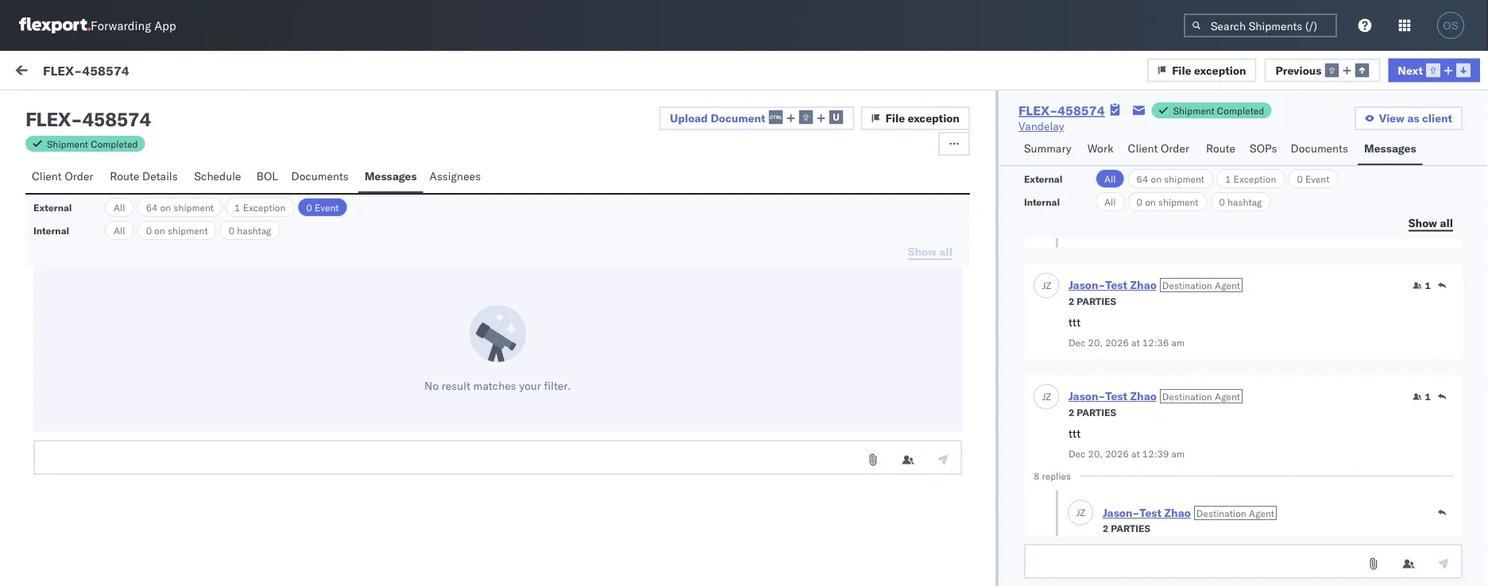 Task type: locate. For each thing, give the bounding box(es) containing it.
parties down 12:39
[[1111, 523, 1151, 535]]

12:39
[[1143, 448, 1170, 460]]

pst for dec 20, 2026, 12:36 am pst
[[638, 185, 657, 199]]

0 vertical spatial message
[[193, 65, 240, 79]]

1 button for ttt dec 20, 2026 at 12:39 am
[[1413, 391, 1432, 403]]

- for dec 17, 2026, 6:47 pm pst
[[833, 471, 840, 485]]

1 1 button from the top
[[1413, 279, 1432, 292]]

item/shipment
[[1219, 138, 1284, 150]]

assignees
[[430, 169, 481, 183]]

2 flex- 458574 from the top
[[1160, 256, 1235, 270]]

external inside button
[[25, 101, 67, 115]]

2 vertical spatial agent
[[1249, 507, 1275, 519]]

(0) for external (0)
[[70, 101, 91, 115]]

0 horizontal spatial client order button
[[25, 162, 104, 193]]

1 vertical spatial internal
[[1024, 196, 1060, 208]]

0 horizontal spatial client
[[32, 169, 62, 183]]

at inside ttt dec 20, 2026 at 12:36 am
[[1132, 337, 1140, 349]]

4 flex- 458574 from the top
[[1160, 471, 1235, 485]]

documents button right bol
[[285, 162, 358, 193]]

2 at from the top
[[1132, 448, 1140, 460]]

hashtag down bol button
[[237, 225, 271, 236]]

client order down flex
[[32, 169, 93, 183]]

2026, up 'dec 20, 2026, 12:35 am pst' at left
[[549, 185, 581, 199]]

zhao
[[136, 172, 161, 186], [1131, 278, 1157, 292], [1131, 389, 1157, 403], [136, 458, 161, 472], [1165, 506, 1191, 520]]

1 vertical spatial am
[[1172, 448, 1185, 460]]

1 am from the top
[[617, 185, 635, 199]]

am
[[617, 185, 635, 199], [617, 256, 635, 270], [617, 328, 635, 342]]

0 horizontal spatial work
[[154, 65, 180, 79]]

messages button
[[1358, 134, 1423, 165], [358, 162, 423, 193]]

2026, for 12:36
[[549, 185, 581, 199]]

2026, for 12:35
[[549, 256, 581, 270]]

upload
[[670, 111, 708, 125]]

hashtag down sops button
[[1228, 196, 1263, 208]]

route details button
[[104, 162, 188, 193]]

0 hashtag down bol button
[[229, 225, 271, 236]]

1 vertical spatial jason-test zhao destination agent
[[1069, 389, 1241, 403]]

flex- 458574
[[1160, 185, 1235, 199], [1160, 256, 1235, 270], [1160, 399, 1235, 413], [1160, 471, 1235, 485], [1160, 542, 1235, 556]]

route for route details
[[110, 169, 139, 183]]

messages button left assignees
[[358, 162, 423, 193]]

1 exception down sops button
[[1226, 173, 1277, 185]]

messages
[[1365, 141, 1417, 155], [365, 169, 417, 183]]

no left result
[[424, 379, 439, 393]]

matches
[[474, 379, 517, 393]]

1 vertical spatial shipment completed
[[47, 138, 138, 150]]

work right "import"
[[154, 65, 180, 79]]

(0) inside button
[[148, 101, 169, 115]]

1 vertical spatial documents
[[291, 169, 349, 183]]

shipment
[[1165, 173, 1205, 185], [1159, 196, 1199, 208], [174, 201, 214, 213], [168, 225, 208, 236]]

resize handle column header
[[480, 133, 499, 587], [807, 133, 826, 587], [1134, 133, 1153, 587], [1460, 133, 1479, 587]]

2 jason-test zhao from the top
[[77, 458, 161, 472]]

dec 20, 2026, 12:33 am pst
[[507, 328, 657, 342]]

am for 12:33
[[617, 328, 635, 342]]

order
[[1161, 141, 1190, 155], [65, 169, 93, 183]]

agent for ttt dec 20, 2026 at 12:36 am
[[1215, 279, 1241, 291]]

64 on shipment down related
[[1137, 173, 1205, 185]]

shipment
[[1174, 105, 1215, 116], [47, 138, 88, 150]]

1 horizontal spatial no
[[424, 379, 439, 393]]

order down flex - 458574
[[65, 169, 93, 183]]

0 vertical spatial file
[[1173, 63, 1192, 77]]

completed
[[1218, 105, 1265, 116], [91, 138, 138, 150]]

exception
[[1234, 173, 1277, 185], [243, 201, 286, 213]]

0 horizontal spatial message
[[49, 138, 87, 150]]

route left sops
[[1207, 141, 1236, 155]]

messages left assignees
[[365, 169, 417, 183]]

3 am from the top
[[617, 328, 635, 342]]

1 horizontal spatial flex-458574
[[1019, 103, 1105, 118]]

5 flex- 458574 from the top
[[1160, 542, 1235, 556]]

2026 for ttt dec 20, 2026 at 12:39 am
[[1106, 448, 1129, 460]]

ttt inside ttt dec 20, 2026 at 12:39 am
[[1069, 426, 1081, 440]]

documents
[[1291, 141, 1349, 155], [291, 169, 349, 183]]

1 horizontal spatial 1 exception
[[1226, 173, 1277, 185]]

0 horizontal spatial documents button
[[285, 162, 358, 193]]

- for dec 20, 2026, 12:35 am pst
[[833, 256, 840, 270]]

2026 inside ttt dec 20, 2026 at 12:39 am
[[1106, 448, 1129, 460]]

jason-test zhao destination agent up ttt dec 20, 2026 at 12:36 am
[[1069, 278, 1241, 292]]

flexport. image
[[19, 17, 91, 33]]

file
[[1173, 63, 1192, 77], [886, 111, 905, 125]]

2 2026, from the top
[[549, 256, 581, 270]]

no result matches your filter.
[[424, 379, 571, 393]]

0 horizontal spatial 12:36
[[583, 185, 614, 199]]

no filters applied
[[278, 65, 365, 79]]

1 horizontal spatial 64 on shipment
[[1137, 173, 1205, 185]]

flex
[[25, 107, 71, 131]]

1 flex- 458574 from the top
[[1160, 185, 1235, 199]]

resize handle column header for related work item/shipment
[[1460, 133, 1479, 587]]

previous button
[[1265, 58, 1381, 82]]

jason-test zhao button for ttt dec 20, 2026 at 12:36 am
[[1069, 278, 1157, 292]]

order left route button
[[1161, 141, 1190, 155]]

2 am from the top
[[1172, 448, 1185, 460]]

0 vertical spatial parties
[[1077, 296, 1117, 308]]

1 vertical spatial hashtag
[[237, 225, 271, 236]]

dec inside ttt dec 20, 2026 at 12:36 am
[[1069, 337, 1086, 349]]

view
[[1380, 111, 1405, 125]]

1 vertical spatial messages
[[365, 169, 417, 183]]

0 vertical spatial work
[[45, 61, 87, 83]]

1 horizontal spatial order
[[1161, 141, 1190, 155]]

file exception
[[1173, 63, 1247, 77], [886, 111, 960, 125]]

0 horizontal spatial (0)
[[70, 101, 91, 115]]

0 horizontal spatial 1 exception
[[235, 201, 286, 213]]

1 vertical spatial exception
[[243, 201, 286, 213]]

dec
[[507, 185, 526, 199], [507, 256, 526, 270], [507, 328, 526, 342], [1069, 337, 1086, 349], [1069, 448, 1086, 460], [507, 471, 526, 485]]

agent
[[1215, 279, 1241, 291], [1215, 390, 1241, 402], [1249, 507, 1275, 519]]

client order
[[1128, 141, 1190, 155], [32, 169, 93, 183]]

2 am from the top
[[617, 256, 635, 270]]

1 vertical spatial am
[[617, 256, 635, 270]]

message
[[193, 65, 240, 79], [49, 138, 87, 150]]

1 vertical spatial 2026
[[1106, 448, 1129, 460]]

next button
[[1389, 58, 1481, 82]]

(0) down my work
[[70, 101, 91, 115]]

0 horizontal spatial flex-458574
[[43, 62, 129, 78]]

jason-test zhao destination agent down 12:39
[[1103, 506, 1275, 520]]

work
[[154, 65, 180, 79], [1088, 141, 1114, 155]]

internal
[[107, 101, 146, 115], [1024, 196, 1060, 208], [33, 225, 69, 236]]

2026 inside ttt dec 20, 2026 at 12:36 am
[[1106, 337, 1129, 349]]

z
[[57, 174, 62, 184], [1046, 279, 1052, 291], [1046, 391, 1052, 403], [1080, 507, 1086, 519]]

zhao for jason-test zhao button for ttt dec 20, 2026 at 12:39 am
[[1131, 389, 1157, 403]]

1 horizontal spatial 0 on shipment
[[1137, 196, 1199, 208]]

0 vertical spatial documents
[[1291, 141, 1349, 155]]

jason-test zhao button
[[1069, 278, 1157, 292], [1069, 389, 1157, 403], [1103, 506, 1191, 520]]

dec for dec 20, 2026, 12:36 am pst
[[507, 185, 526, 199]]

flex-458574 link
[[1019, 103, 1105, 118]]

0 vertical spatial exception
[[1234, 173, 1277, 185]]

(0) inside button
[[70, 101, 91, 115]]

0 vertical spatial internal
[[107, 101, 146, 115]]

0 on shipment down related
[[1137, 196, 1199, 208]]

1 vertical spatial 2 parties
[[1069, 407, 1117, 419]]

6:47
[[583, 471, 608, 485]]

j z
[[54, 174, 62, 184], [1043, 279, 1052, 291], [1043, 391, 1052, 403], [1077, 507, 1086, 519]]

flex-458574 up vandelay at top
[[1019, 103, 1105, 118]]

related work item/shipment
[[1161, 138, 1284, 150]]

on
[[1151, 173, 1162, 185], [1146, 196, 1156, 208], [160, 201, 171, 213], [154, 225, 165, 236]]

dec 17, 2026, 6:47 pm pst
[[507, 471, 650, 485]]

Search Shipments (/) text field
[[1184, 14, 1338, 37]]

client left related
[[1128, 141, 1158, 155]]

(0) for internal (0)
[[148, 101, 169, 115]]

external (0) button
[[19, 94, 100, 125]]

test for jason-test zhao button for ttt dec 20, 2026 at 12:39 am
[[1106, 389, 1128, 403]]

-
[[71, 107, 82, 131], [833, 185, 840, 199], [833, 256, 840, 270], [833, 471, 840, 485]]

related
[[1161, 138, 1194, 150]]

1 horizontal spatial work
[[1088, 141, 1114, 155]]

0 horizontal spatial documents
[[291, 169, 349, 183]]

client order right "work" button
[[1128, 141, 1190, 155]]

button
[[10, 586, 1479, 587]]

shipment completed up related work item/shipment in the right top of the page
[[1174, 105, 1265, 116]]

dec 20, 2026, 12:35 am pst
[[507, 256, 657, 270]]

1 exception
[[1226, 173, 1277, 185], [235, 201, 286, 213]]

work right related
[[1196, 138, 1217, 150]]

2026, right 17,
[[549, 471, 581, 485]]

0 vertical spatial agent
[[1215, 279, 1241, 291]]

parties
[[1077, 296, 1117, 308], [1077, 407, 1117, 419], [1111, 523, 1151, 535]]

2026, left 12:35
[[549, 256, 581, 270]]

1 jason-test zhao from the top
[[77, 172, 161, 186]]

1 button
[[1413, 279, 1432, 292], [1413, 391, 1432, 403]]

jason-test zhao destination agent for ttt dec 20, 2026 at 12:36 am
[[1069, 278, 1241, 292]]

at
[[1132, 337, 1140, 349], [1132, 448, 1140, 460]]

completed up the item/shipment
[[1218, 105, 1265, 116]]

test
[[112, 172, 134, 186], [1106, 278, 1128, 292], [1106, 389, 1128, 403], [112, 458, 134, 472], [1140, 506, 1162, 520]]

2 1 button from the top
[[1413, 391, 1432, 403]]

jason-test zhao button up ttt dec 20, 2026 at 12:36 am
[[1069, 278, 1157, 292]]

no left filters
[[278, 65, 293, 79]]

0 hashtag down route button
[[1220, 196, 1263, 208]]

0 vertical spatial 2 parties button
[[1069, 294, 1117, 308]]

1 vertical spatial client
[[32, 169, 62, 183]]

2026
[[1106, 337, 1129, 349], [1106, 448, 1129, 460]]

exception down bol button
[[243, 201, 286, 213]]

1 horizontal spatial 0 hashtag
[[1220, 196, 1263, 208]]

12:36
[[583, 185, 614, 199], [1143, 337, 1170, 349]]

documents right bol button
[[291, 169, 349, 183]]

hashtag
[[1228, 196, 1263, 208], [237, 225, 271, 236]]

1 horizontal spatial message
[[193, 65, 240, 79]]

1 at from the top
[[1132, 337, 1140, 349]]

1 vertical spatial 0 on shipment
[[146, 225, 208, 236]]

1 horizontal spatial shipment completed
[[1174, 105, 1265, 116]]

2 for ttt dec 20, 2026 at 12:36 am
[[1069, 296, 1075, 308]]

client order for the leftmost client order button
[[32, 169, 93, 183]]

2 parties button
[[1069, 294, 1117, 308], [1069, 405, 1117, 419], [1103, 521, 1151, 535]]

messages down view
[[1365, 141, 1417, 155]]

route left details
[[110, 169, 139, 183]]

parties up ttt dec 20, 2026 at 12:39 am
[[1077, 407, 1117, 419]]

1 vertical spatial parties
[[1077, 407, 1117, 419]]

None text field
[[33, 440, 962, 475], [1024, 544, 1463, 579], [33, 440, 962, 475], [1024, 544, 1463, 579]]

4 2026, from the top
[[549, 471, 581, 485]]

2026 for ttt dec 20, 2026 at 12:36 am
[[1106, 337, 1129, 349]]

2026, left 12:33
[[549, 328, 581, 342]]

3 resize handle column header from the left
[[1134, 133, 1153, 587]]

1 button for ttt dec 20, 2026 at 12:36 am
[[1413, 279, 1432, 292]]

0 horizontal spatial 64 on shipment
[[146, 201, 214, 213]]

shipment up related
[[1174, 105, 1215, 116]]

0 horizontal spatial 0 event
[[306, 201, 339, 213]]

documents right sops button
[[1291, 141, 1349, 155]]

documents button right sops
[[1285, 134, 1358, 165]]

1 vertical spatial 2
[[1069, 407, 1075, 419]]

1 horizontal spatial internal
[[107, 101, 146, 115]]

1 vertical spatial work
[[1196, 138, 1217, 150]]

work right the summary button
[[1088, 141, 1114, 155]]

work up the external (0) on the top of the page
[[45, 61, 87, 83]]

am
[[1172, 337, 1185, 349], [1172, 448, 1185, 460]]

message right the import work
[[193, 65, 240, 79]]

external (0)
[[25, 101, 91, 115]]

1 horizontal spatial shipment
[[1174, 105, 1215, 116]]

0 horizontal spatial 64
[[146, 201, 158, 213]]

1 vertical spatial 0 event
[[306, 201, 339, 213]]

completed down flex - 458574
[[91, 138, 138, 150]]

0 horizontal spatial messages button
[[358, 162, 423, 193]]

4 resize handle column header from the left
[[1460, 133, 1479, 587]]

parties for ttt dec 20, 2026 at 12:36 am
[[1077, 296, 1117, 308]]

jason-test zhao button down 12:39
[[1103, 506, 1191, 520]]

client down flex
[[32, 169, 62, 183]]

1 vertical spatial no
[[424, 379, 439, 393]]

1 horizontal spatial 12:36
[[1143, 337, 1170, 349]]

no
[[278, 65, 293, 79], [424, 379, 439, 393]]

(0) down import work button
[[148, 101, 169, 115]]

1
[[1226, 173, 1232, 185], [235, 201, 240, 213], [1426, 280, 1432, 292], [1426, 391, 1432, 403]]

dec for dec 17, 2026, 6:47 pm pst
[[507, 471, 526, 485]]

2026, for 12:33
[[549, 328, 581, 342]]

1 vertical spatial jason-test zhao button
[[1069, 389, 1157, 403]]

parties up ttt dec 20, 2026 at 12:36 am
[[1077, 296, 1117, 308]]

0 vertical spatial route
[[1207, 141, 1236, 155]]

1 2026, from the top
[[549, 185, 581, 199]]

message (0)
[[193, 65, 260, 79]]

0 vertical spatial at
[[1132, 337, 1140, 349]]

64 on shipment down details
[[146, 201, 214, 213]]

0 horizontal spatial route
[[110, 169, 139, 183]]

jason- for the bottom jason-test zhao button
[[1103, 506, 1140, 520]]

shipment completed
[[1174, 105, 1265, 116], [47, 138, 138, 150]]

client for rightmost client order button
[[1128, 141, 1158, 155]]

2 vertical spatial external
[[33, 201, 72, 213]]

1 resize handle column header from the left
[[480, 133, 499, 587]]

jason-test zhao destination agent up ttt dec 20, 2026 at 12:39 am
[[1069, 389, 1241, 403]]

at inside ttt dec 20, 2026 at 12:39 am
[[1132, 448, 1140, 460]]

1 2026 from the top
[[1106, 337, 1129, 349]]

2 2026 from the top
[[1106, 448, 1129, 460]]

0 event
[[1298, 173, 1330, 185], [306, 201, 339, 213]]

dec inside ttt dec 20, 2026 at 12:39 am
[[1069, 448, 1086, 460]]

(0)
[[240, 65, 260, 79], [70, 101, 91, 115], [148, 101, 169, 115]]

route
[[1207, 141, 1236, 155], [110, 169, 139, 183]]

route inside button
[[110, 169, 139, 183]]

0 on shipment down details
[[146, 225, 208, 236]]

flex- 458574 for dec 20, 2026, 12:35 am pst
[[1160, 256, 1235, 270]]

internal (0) button
[[100, 94, 178, 125]]

1 vertical spatial 12:36
[[1143, 337, 1170, 349]]

category
[[834, 138, 873, 150]]

2 parties
[[1069, 296, 1117, 308], [1069, 407, 1117, 419], [1103, 523, 1151, 535]]

1 vertical spatial at
[[1132, 448, 1140, 460]]

0 vertical spatial am
[[617, 185, 635, 199]]

bol button
[[250, 162, 285, 193]]

forwarding app
[[91, 18, 176, 33]]

flex-458574 down "forwarding app" 'link'
[[43, 62, 129, 78]]

1 vertical spatial agent
[[1215, 390, 1241, 402]]

20, for dec 20, 2026, 12:33 am pst
[[529, 328, 547, 342]]

0 vertical spatial 2 parties
[[1069, 296, 1117, 308]]

zhao for jason-test zhao button associated with ttt dec 20, 2026 at 12:36 am
[[1131, 278, 1157, 292]]

shipment completed down flex - 458574
[[47, 138, 138, 150]]

client order button
[[1122, 134, 1200, 165], [25, 162, 104, 193]]

0 vertical spatial hashtag
[[1228, 196, 1263, 208]]

3 2026, from the top
[[549, 328, 581, 342]]

jason-test zhao destination agent for ttt dec 20, 2026 at 12:39 am
[[1069, 389, 1241, 403]]

1 am from the top
[[1172, 337, 1185, 349]]

jason-test zhao button up ttt dec 20, 2026 at 12:39 am
[[1069, 389, 1157, 403]]

destination for ttt dec 20, 2026 at 12:36 am
[[1163, 279, 1213, 291]]

jason- for jason-test zhao button associated with ttt dec 20, 2026 at 12:36 am
[[1069, 278, 1106, 292]]

0 vertical spatial 1 button
[[1413, 279, 1432, 292]]

(0) left filters
[[240, 65, 260, 79]]

route inside button
[[1207, 141, 1236, 155]]

pst for dec 20, 2026, 12:35 am pst
[[638, 256, 657, 270]]

am inside ttt dec 20, 2026 at 12:36 am
[[1172, 337, 1185, 349]]

0 vertical spatial file exception
[[1173, 63, 1247, 77]]

flex-458574
[[43, 62, 129, 78], [1019, 103, 1105, 118]]

am inside ttt dec 20, 2026 at 12:39 am
[[1172, 448, 1185, 460]]

ttt inside ttt dec 20, 2026 at 12:36 am
[[1069, 315, 1081, 329]]

0 vertical spatial jason-test zhao button
[[1069, 278, 1157, 292]]

0 horizontal spatial file exception
[[886, 111, 960, 125]]

jason-test zhao button for ttt dec 20, 2026 at 12:39 am
[[1069, 389, 1157, 403]]

0 horizontal spatial shipment completed
[[47, 138, 138, 150]]

1 vertical spatial 1 button
[[1413, 391, 1432, 403]]

parties for ttt dec 20, 2026 at 12:39 am
[[1077, 407, 1117, 419]]

0 vertical spatial client order
[[1128, 141, 1190, 155]]

1 horizontal spatial completed
[[1218, 105, 1265, 116]]

message down flex - 458574
[[49, 138, 87, 150]]

messages button down view
[[1358, 134, 1423, 165]]

0 vertical spatial 12:36
[[583, 185, 614, 199]]

my
[[16, 61, 41, 83]]

exception
[[1195, 63, 1247, 77], [908, 111, 960, 125]]

1 vertical spatial completed
[[91, 138, 138, 150]]

ttt
[[48, 200, 60, 213], [48, 271, 60, 285], [1069, 315, 1081, 329], [1069, 426, 1081, 440]]

message for message
[[49, 138, 87, 150]]

pst for dec 17, 2026, 6:47 pm pst
[[630, 471, 650, 485]]

1 horizontal spatial client
[[1128, 141, 1158, 155]]

1 vertical spatial order
[[65, 169, 93, 183]]

jason- for jason-test zhao button for ttt dec 20, 2026 at 12:39 am
[[1069, 389, 1106, 403]]

exception down sops button
[[1234, 173, 1277, 185]]

shipment down flex
[[47, 138, 88, 150]]

2 vertical spatial jason-test zhao button
[[1103, 506, 1191, 520]]

all button
[[1096, 169, 1125, 188], [1096, 192, 1125, 211], [105, 198, 134, 217], [105, 221, 134, 240]]

1 exception down bol button
[[235, 201, 286, 213]]

work
[[45, 61, 87, 83], [1196, 138, 1217, 150]]

jason-
[[77, 172, 112, 186], [1069, 278, 1106, 292], [1069, 389, 1106, 403], [77, 458, 112, 472], [1103, 506, 1140, 520]]

documents button
[[1285, 134, 1358, 165], [285, 162, 358, 193]]

client order for rightmost client order button
[[1128, 141, 1190, 155]]

1 vertical spatial client order
[[32, 169, 93, 183]]



Task type: describe. For each thing, give the bounding box(es) containing it.
0 horizontal spatial 0 on shipment
[[146, 225, 208, 236]]

next
[[1398, 63, 1424, 77]]

ttt dec 20, 2026 at 12:36 am
[[1069, 315, 1185, 349]]

summary
[[1024, 141, 1072, 155]]

1 vertical spatial 64
[[146, 201, 158, 213]]

1 horizontal spatial messages button
[[1358, 134, 1423, 165]]

destination for ttt dec 20, 2026 at 12:39 am
[[1163, 390, 1213, 402]]

pm
[[610, 471, 627, 485]]

resize handle column header for message
[[480, 133, 499, 587]]

am for ttt dec 20, 2026 at 12:36 am
[[1172, 337, 1185, 349]]

1 horizontal spatial 64
[[1137, 173, 1149, 185]]

replies
[[1042, 471, 1071, 482]]

1 vertical spatial 1 exception
[[235, 201, 286, 213]]

previous
[[1276, 63, 1322, 77]]

2 parties button for ttt dec 20, 2026 at 12:39 am
[[1069, 405, 1117, 419]]

1 vertical spatial work
[[1088, 141, 1114, 155]]

test for the bottom jason-test zhao button
[[1140, 506, 1162, 520]]

1 vertical spatial file exception
[[886, 111, 960, 125]]

vandelay
[[1019, 119, 1065, 133]]

client
[[1423, 111, 1453, 125]]

applied
[[328, 65, 365, 79]]

2 for ttt dec 20, 2026 at 12:39 am
[[1069, 407, 1075, 419]]

route for route
[[1207, 141, 1236, 155]]

0 horizontal spatial 0 hashtag
[[229, 225, 271, 236]]

agent for ttt dec 20, 2026 at 12:39 am
[[1215, 390, 1241, 402]]

show all
[[1409, 216, 1454, 230]]

0 vertical spatial shipment completed
[[1174, 105, 1265, 116]]

1 horizontal spatial file
[[1173, 63, 1192, 77]]

ttt dec 20, 2026 at 12:39 am
[[1069, 426, 1185, 460]]

dec 20, 2026, 12:36 am pst
[[507, 185, 657, 199]]

app
[[154, 18, 176, 33]]

assignees button
[[423, 162, 490, 193]]

forwarding app link
[[19, 17, 176, 33]]

my work
[[16, 61, 87, 83]]

filter.
[[544, 379, 571, 393]]

filters
[[295, 65, 325, 79]]

all
[[1441, 216, 1454, 230]]

am for 12:35
[[617, 256, 635, 270]]

(0) for message (0)
[[240, 65, 260, 79]]

2 vertical spatial 2 parties button
[[1103, 521, 1151, 535]]

0 vertical spatial order
[[1161, 141, 1190, 155]]

os button
[[1433, 7, 1470, 44]]

upload document
[[670, 111, 766, 125]]

1 horizontal spatial 0 event
[[1298, 173, 1330, 185]]

work for related
[[1196, 138, 1217, 150]]

sops
[[1250, 141, 1278, 155]]

1 vertical spatial shipment
[[47, 138, 88, 150]]

0 horizontal spatial event
[[315, 201, 339, 213]]

12:33
[[583, 328, 614, 342]]

17,
[[529, 471, 547, 485]]

dec for dec 20, 2026, 12:33 am pst
[[507, 328, 526, 342]]

8
[[1034, 471, 1040, 482]]

12:36 inside ttt dec 20, 2026 at 12:36 am
[[1143, 337, 1170, 349]]

2 parties for ttt dec 20, 2026 at 12:36 am
[[1069, 296, 1117, 308]]

am for 12:36
[[617, 185, 635, 199]]

document
[[711, 111, 766, 125]]

1 horizontal spatial file exception
[[1173, 63, 1247, 77]]

forwarding
[[91, 18, 151, 33]]

0 vertical spatial work
[[154, 65, 180, 79]]

resize handle column header for category
[[1134, 133, 1153, 587]]

result
[[442, 379, 471, 393]]

- for dec 20, 2026, 12:36 am pst
[[833, 185, 840, 199]]

0 horizontal spatial file
[[886, 111, 905, 125]]

2 parties button for ttt dec 20, 2026 at 12:36 am
[[1069, 294, 1117, 308]]

2 parties for ttt dec 20, 2026 at 12:39 am
[[1069, 407, 1117, 419]]

at for ttt dec 20, 2026 at 12:36 am
[[1132, 337, 1140, 349]]

2 vertical spatial internal
[[33, 225, 69, 236]]

2026, for 6:47
[[549, 471, 581, 485]]

0 horizontal spatial completed
[[91, 138, 138, 150]]

0 horizontal spatial order
[[65, 169, 93, 183]]

os
[[1444, 19, 1459, 31]]

1 horizontal spatial event
[[1306, 173, 1330, 185]]

1 vertical spatial flex-458574
[[1019, 103, 1105, 118]]

12:35
[[583, 256, 614, 270]]

20, for dec 20, 2026, 12:36 am pst
[[529, 185, 547, 199]]

0 vertical spatial flex-458574
[[43, 62, 129, 78]]

test for jason-test zhao button associated with ttt dec 20, 2026 at 12:36 am
[[1106, 278, 1128, 292]]

flex- 458574 for dec 17, 2026, 6:47 pm pst
[[1160, 471, 1235, 485]]

1 vertical spatial 64 on shipment
[[146, 201, 214, 213]]

sops button
[[1244, 134, 1285, 165]]

summary button
[[1018, 134, 1082, 165]]

0 vertical spatial messages
[[1365, 141, 1417, 155]]

no for no result matches your filter.
[[424, 379, 439, 393]]

view as client
[[1380, 111, 1453, 125]]

schedule button
[[188, 162, 250, 193]]

2 resize handle column header from the left
[[807, 133, 826, 587]]

import work button
[[112, 51, 187, 94]]

work button
[[1082, 134, 1122, 165]]

flex- 458574 for dec 20, 2026, 12:36 am pst
[[1160, 185, 1235, 199]]

0 vertical spatial exception
[[1195, 63, 1247, 77]]

2 horizontal spatial internal
[[1024, 196, 1060, 208]]

show
[[1409, 216, 1438, 230]]

upload document button
[[659, 107, 855, 130]]

2 vertical spatial 2
[[1103, 523, 1109, 535]]

your
[[519, 379, 541, 393]]

route button
[[1200, 134, 1244, 165]]

details
[[142, 169, 178, 183]]

dec for dec 20, 2026, 12:35 am pst
[[507, 256, 526, 270]]

2 vertical spatial jason-test zhao destination agent
[[1103, 506, 1275, 520]]

view as client button
[[1355, 107, 1463, 130]]

am for ttt dec 20, 2026 at 12:39 am
[[1172, 448, 1185, 460]]

8 replies
[[1034, 471, 1071, 482]]

0 horizontal spatial exception
[[908, 111, 960, 125]]

client for the leftmost client order button
[[32, 169, 62, 183]]

1 vertical spatial external
[[1024, 173, 1063, 185]]

0 horizontal spatial messages
[[365, 169, 417, 183]]

pst for dec 20, 2026, 12:33 am pst
[[638, 328, 657, 342]]

0 vertical spatial 0 on shipment
[[1137, 196, 1199, 208]]

import
[[118, 65, 151, 79]]

as
[[1408, 111, 1420, 125]]

0 vertical spatial 64 on shipment
[[1137, 173, 1205, 185]]

work for my
[[45, 61, 87, 83]]

flex - 458574
[[25, 107, 151, 131]]

route details
[[110, 169, 178, 183]]

20, inside ttt dec 20, 2026 at 12:36 am
[[1089, 337, 1103, 349]]

0 horizontal spatial hashtag
[[237, 225, 271, 236]]

at for ttt dec 20, 2026 at 12:39 am
[[1132, 448, 1140, 460]]

2 vertical spatial parties
[[1111, 523, 1151, 535]]

zhao for the bottom jason-test zhao button
[[1165, 506, 1191, 520]]

import work
[[118, 65, 180, 79]]

documents for the left documents button
[[291, 169, 349, 183]]

1 horizontal spatial client order button
[[1122, 134, 1200, 165]]

1 horizontal spatial documents button
[[1285, 134, 1358, 165]]

bol
[[257, 169, 278, 183]]

vandelay link
[[1019, 118, 1065, 134]]

schedule
[[194, 169, 241, 183]]

jason-test zhao for dec 17, 2026, 6:47 pm pst
[[77, 458, 161, 472]]

internal (0)
[[107, 101, 169, 115]]

2 vertical spatial 2 parties
[[1103, 523, 1151, 535]]

2 vertical spatial destination
[[1197, 507, 1247, 519]]

message for message (0)
[[193, 65, 240, 79]]

0 horizontal spatial exception
[[243, 201, 286, 213]]

20, for dec 20, 2026, 12:35 am pst
[[529, 256, 547, 270]]

internal inside button
[[107, 101, 146, 115]]

3 flex- 458574 from the top
[[1160, 399, 1235, 413]]

jason-test zhao for ttt
[[77, 172, 161, 186]]

no for no filters applied
[[278, 65, 293, 79]]

1 horizontal spatial hashtag
[[1228, 196, 1263, 208]]

show all button
[[1400, 211, 1463, 235]]

20, inside ttt dec 20, 2026 at 12:39 am
[[1089, 448, 1103, 460]]

documents for rightmost documents button
[[1291, 141, 1349, 155]]



Task type: vqa. For each thing, say whether or not it's contained in the screenshot.
Client
yes



